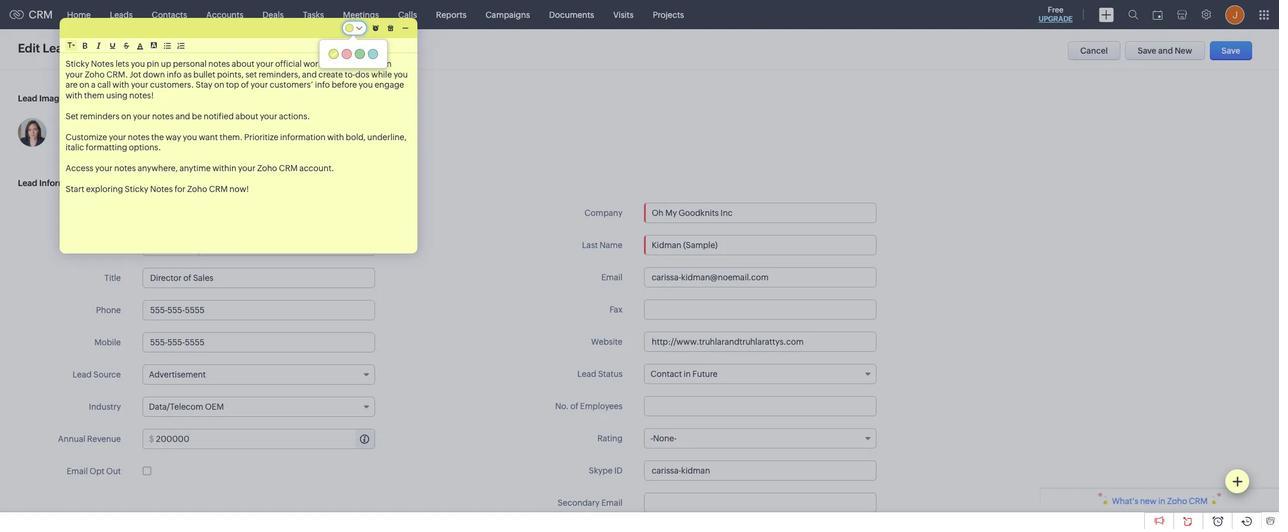 Task type: locate. For each thing, give the bounding box(es) containing it.
customers'
[[270, 80, 313, 89]]

1 vertical spatial notes
[[150, 184, 173, 194]]

account.
[[299, 163, 334, 173]]

accounts
[[206, 10, 244, 19]]

0 vertical spatial and
[[1158, 46, 1173, 55]]

on down 'using' at top
[[121, 111, 131, 121]]

lead left status
[[577, 369, 596, 379]]

to-
[[345, 69, 355, 79]]

0 horizontal spatial zoho
[[85, 69, 105, 79]]

None text field
[[644, 235, 877, 255], [200, 236, 374, 255], [142, 268, 375, 288], [644, 299, 877, 320], [644, 332, 877, 352], [644, 396, 877, 416], [156, 429, 374, 448], [644, 493, 877, 513], [644, 235, 877, 255], [200, 236, 374, 255], [142, 268, 375, 288], [644, 299, 877, 320], [644, 332, 877, 352], [644, 396, 877, 416], [156, 429, 374, 448], [644, 493, 877, 513]]

you up jot
[[131, 59, 145, 69]]

and down "work" at the top left
[[302, 69, 317, 79]]

notes
[[91, 59, 114, 69], [150, 184, 173, 194]]

and inside button
[[1158, 46, 1173, 55]]

1 vertical spatial and
[[302, 69, 317, 79]]

1 horizontal spatial of
[[570, 401, 578, 411]]

out
[[106, 466, 121, 476]]

1 horizontal spatial within
[[368, 59, 392, 69]]

be
[[192, 111, 202, 121]]

2 vertical spatial crm
[[209, 184, 228, 194]]

about up set
[[232, 59, 255, 69]]

mobile
[[94, 338, 121, 347]]

using
[[106, 90, 128, 100]]

up
[[161, 59, 171, 69]]

lead for lead image
[[18, 94, 37, 103]]

edit down crm link
[[18, 41, 40, 55]]

pin
[[147, 59, 159, 69]]

skype
[[589, 466, 613, 475]]

zoho down prioritize
[[257, 163, 277, 173]]

crm left home
[[29, 8, 53, 21]]

stay
[[196, 80, 213, 89]]

set
[[66, 111, 78, 121]]

1 vertical spatial crm
[[279, 163, 298, 173]]

and left new
[[1158, 46, 1173, 55]]

2 vertical spatial with
[[327, 132, 344, 142]]

1 horizontal spatial save
[[1222, 46, 1241, 55]]

lead for lead source
[[73, 370, 92, 379]]

search image
[[1128, 10, 1139, 20]]

you right way
[[183, 132, 197, 142]]

save for save and new
[[1138, 46, 1157, 55]]

email down name
[[601, 273, 623, 282]]

secondary email
[[558, 498, 623, 508]]

notes up options.
[[128, 132, 150, 142]]

0 vertical spatial about
[[232, 59, 255, 69]]

crm left now!
[[209, 184, 228, 194]]

personal
[[173, 59, 207, 69]]

info up customers.
[[167, 69, 182, 79]]

deals link
[[253, 0, 293, 29]]

email opt out
[[67, 466, 121, 476]]

set reminders on your notes and be notified about your actions.
[[66, 111, 310, 121]]

name
[[600, 240, 623, 250]]

2 horizontal spatial and
[[1158, 46, 1173, 55]]

0 horizontal spatial and
[[175, 111, 190, 121]]

None text field
[[644, 267, 877, 287], [142, 300, 375, 320], [142, 332, 375, 352], [644, 460, 877, 481], [644, 267, 877, 287], [142, 300, 375, 320], [142, 332, 375, 352], [644, 460, 877, 481]]

customize
[[66, 132, 107, 142]]

new
[[1175, 46, 1193, 55]]

with inside the customize your notes the way you want them. prioritize information with bold, underline, italic formatting options.
[[327, 132, 344, 142]]

skype id
[[589, 466, 623, 475]]

and inside 'sticky notes lets you pin up personal notes about your official work items from within your zoho crm. jot down info as bullet points, set reminders, and create to-dos while you are on a call with your customers. stay on top of your customers' info before you engage with them using notes!'
[[302, 69, 317, 79]]

sticky down anywhere,
[[125, 184, 148, 194]]

0 horizontal spatial within
[[212, 163, 236, 173]]

about for notes
[[232, 59, 255, 69]]

title
[[104, 273, 121, 283]]

email down skype id
[[601, 498, 623, 508]]

calls link
[[389, 0, 427, 29]]

0 horizontal spatial save
[[1138, 46, 1157, 55]]

0 vertical spatial crm
[[29, 8, 53, 21]]

1 vertical spatial within
[[212, 163, 236, 173]]

customers.
[[150, 80, 194, 89]]

and
[[1158, 46, 1173, 55], [302, 69, 317, 79], [175, 111, 190, 121]]

your up formatting
[[109, 132, 126, 142]]

zoho inside 'sticky notes lets you pin up personal notes about your official work items from within your zoho crm. jot down info as bullet points, set reminders, and create to-dos while you are on a call with your customers. stay on top of your customers' info before you engage with them using notes!'
[[85, 69, 105, 79]]

notes down page
[[91, 59, 114, 69]]

1 vertical spatial sticky
[[125, 184, 148, 194]]

with left bold,
[[327, 132, 344, 142]]

information
[[39, 178, 86, 188]]

the
[[151, 132, 164, 142]]

before
[[332, 80, 357, 89]]

1 horizontal spatial info
[[315, 80, 330, 89]]

and left be
[[175, 111, 190, 121]]

zoho right for
[[187, 184, 207, 194]]

your down notes!
[[133, 111, 150, 121]]

edit page layout link
[[76, 43, 140, 53]]

1 vertical spatial info
[[315, 80, 330, 89]]

None field
[[67, 41, 75, 50]]

notes inside the customize your notes the way you want them. prioritize information with bold, underline, italic formatting options.
[[128, 132, 150, 142]]

lead left image
[[18, 94, 37, 103]]

within up while on the top of page
[[368, 59, 392, 69]]

edit
[[18, 41, 40, 55], [76, 43, 91, 53]]

notes inside 'sticky notes lets you pin up personal notes about your official work items from within your zoho crm. jot down info as bullet points, set reminders, and create to-dos while you are on a call with your customers. stay on top of your customers' info before you engage with them using notes!'
[[91, 59, 114, 69]]

crm left account.
[[279, 163, 298, 173]]

of inside 'sticky notes lets you pin up personal notes about your official work items from within your zoho crm. jot down info as bullet points, set reminders, and create to-dos while you are on a call with your customers. stay on top of your customers' info before you engage with them using notes!'
[[241, 80, 249, 89]]

2 save from the left
[[1222, 46, 1241, 55]]

edit lead edit page layout
[[18, 41, 140, 55]]

about up prioritize
[[235, 111, 258, 121]]

crm.
[[106, 69, 128, 79]]

reminders
[[80, 111, 120, 121]]

0 vertical spatial sticky
[[66, 59, 89, 69]]

2 horizontal spatial zoho
[[257, 163, 277, 173]]

sticky down edit lead edit page layout
[[66, 59, 89, 69]]

1 horizontal spatial with
[[112, 80, 129, 89]]

0 vertical spatial of
[[241, 80, 249, 89]]

zoho up a
[[85, 69, 105, 79]]

revenue
[[87, 434, 121, 444]]

your
[[256, 59, 274, 69], [66, 69, 83, 79], [131, 80, 148, 89], [251, 80, 268, 89], [133, 111, 150, 121], [260, 111, 277, 121], [109, 132, 126, 142], [95, 163, 112, 173], [238, 163, 255, 173]]

reminders,
[[259, 69, 300, 79]]

0 vertical spatial email
[[601, 273, 623, 282]]

0 horizontal spatial on
[[79, 80, 89, 89]]

email
[[601, 273, 623, 282], [67, 466, 88, 476], [601, 498, 623, 508]]

industry
[[89, 402, 121, 412]]

2 vertical spatial and
[[175, 111, 190, 121]]

lead left information
[[18, 178, 37, 188]]

save for save
[[1222, 46, 1241, 55]]

within inside 'sticky notes lets you pin up personal notes about your official work items from within your zoho crm. jot down info as bullet points, set reminders, and create to-dos while you are on a call with your customers. stay on top of your customers' info before you engage with them using notes!'
[[368, 59, 392, 69]]

with down are
[[66, 90, 82, 100]]

jot
[[130, 69, 141, 79]]

profile image
[[1226, 5, 1245, 24]]

2 horizontal spatial with
[[327, 132, 344, 142]]

0 vertical spatial with
[[112, 80, 129, 89]]

email left opt
[[67, 466, 88, 476]]

0 vertical spatial info
[[167, 69, 182, 79]]

1 vertical spatial about
[[235, 111, 258, 121]]

with
[[112, 80, 129, 89], [66, 90, 82, 100], [327, 132, 344, 142]]

about inside 'sticky notes lets you pin up personal notes about your official work items from within your zoho crm. jot down info as bullet points, set reminders, and create to-dos while you are on a call with your customers. stay on top of your customers' info before you engage with them using notes!'
[[232, 59, 255, 69]]

1 vertical spatial email
[[67, 466, 88, 476]]

notes left for
[[150, 184, 173, 194]]

last name
[[582, 240, 623, 250]]

way
[[166, 132, 181, 142]]

1 horizontal spatial zoho
[[187, 184, 207, 194]]

access your notes anywhere, anytime within your zoho crm account.
[[66, 163, 334, 173]]

employees
[[580, 401, 623, 411]]

you down 'dos'
[[359, 80, 373, 89]]

0 vertical spatial within
[[368, 59, 392, 69]]

them.
[[220, 132, 243, 142]]

within up now!
[[212, 163, 236, 173]]

actions.
[[279, 111, 310, 121]]

on left top
[[214, 80, 224, 89]]

0 horizontal spatial notes
[[91, 59, 114, 69]]

0 horizontal spatial of
[[241, 80, 249, 89]]

0 horizontal spatial sticky
[[66, 59, 89, 69]]

within
[[368, 59, 392, 69], [212, 163, 236, 173]]

2 vertical spatial zoho
[[187, 184, 207, 194]]

edit left page
[[76, 43, 91, 53]]

bullet
[[193, 69, 215, 79]]

1 horizontal spatial and
[[302, 69, 317, 79]]

of down set
[[241, 80, 249, 89]]

formatting
[[86, 143, 127, 152]]

0 horizontal spatial with
[[66, 90, 82, 100]]

points,
[[217, 69, 244, 79]]

campaigns link
[[476, 0, 540, 29]]

upgrade
[[1039, 15, 1073, 23]]

1 horizontal spatial notes
[[150, 184, 173, 194]]

info down create
[[315, 80, 330, 89]]

your down set
[[251, 80, 268, 89]]

1 vertical spatial of
[[570, 401, 578, 411]]

0 vertical spatial notes
[[91, 59, 114, 69]]

1 horizontal spatial edit
[[76, 43, 91, 53]]

rating
[[597, 434, 623, 443]]

save left new
[[1138, 46, 1157, 55]]

email for email opt out
[[67, 466, 88, 476]]

edit inside edit lead edit page layout
[[76, 43, 91, 53]]

you inside the customize your notes the way you want them. prioritize information with bold, underline, italic formatting options.
[[183, 132, 197, 142]]

1 horizontal spatial sticky
[[125, 184, 148, 194]]

on left a
[[79, 80, 89, 89]]

1 save from the left
[[1138, 46, 1157, 55]]

engage
[[375, 80, 404, 89]]

save and new
[[1138, 46, 1193, 55]]

notes up points,
[[208, 59, 230, 69]]

2 vertical spatial email
[[601, 498, 623, 508]]

zoho
[[85, 69, 105, 79], [257, 163, 277, 173], [187, 184, 207, 194]]

notes!
[[129, 90, 154, 100]]

with down crm.
[[112, 80, 129, 89]]

exploring
[[86, 184, 123, 194]]

of
[[241, 80, 249, 89], [570, 401, 578, 411]]

notes down formatting
[[114, 163, 136, 173]]

save down the "profile" 'icon'
[[1222, 46, 1241, 55]]

image image
[[18, 118, 47, 147]]

lead left source
[[73, 370, 92, 379]]

down
[[143, 69, 165, 79]]

0 vertical spatial zoho
[[85, 69, 105, 79]]

of right no.
[[570, 401, 578, 411]]



Task type: describe. For each thing, give the bounding box(es) containing it.
projects
[[653, 10, 684, 19]]

cancel
[[1081, 46, 1108, 55]]

notes up the the
[[152, 111, 174, 121]]

company
[[585, 208, 623, 218]]

sticky notes lets you pin up personal notes about your official work items from within your zoho crm. jot down info as bullet points, set reminders, and create to-dos while you are on a call with your customers. stay on top of your customers' info before you engage with them using notes!
[[66, 59, 410, 100]]

crm link
[[10, 8, 53, 21]]

your up notes!
[[131, 80, 148, 89]]

call
[[97, 80, 111, 89]]

meetings link
[[334, 0, 389, 29]]

you up engage
[[394, 69, 408, 79]]

lead for lead status
[[577, 369, 596, 379]]

visits
[[613, 10, 634, 19]]

create menu element
[[1092, 0, 1121, 29]]

your up prioritize
[[260, 111, 277, 121]]

save and new button
[[1125, 41, 1205, 60]]

home
[[67, 10, 91, 19]]

home link
[[58, 0, 100, 29]]

secondary
[[558, 498, 600, 508]]

fax
[[610, 305, 623, 314]]

italic
[[66, 143, 84, 152]]

calendar image
[[1153, 10, 1163, 19]]

lets
[[115, 59, 129, 69]]

meetings
[[343, 10, 379, 19]]

contacts link
[[142, 0, 197, 29]]

your inside the customize your notes the way you want them. prioritize information with bold, underline, italic formatting options.
[[109, 132, 126, 142]]

create new sticky note image
[[1232, 476, 1243, 487]]

cancel button
[[1068, 41, 1121, 60]]

now!
[[229, 184, 249, 194]]

documents
[[549, 10, 594, 19]]

for
[[175, 184, 186, 194]]

search element
[[1121, 0, 1146, 29]]

1 vertical spatial zoho
[[257, 163, 277, 173]]

lead information
[[18, 178, 86, 188]]

documents link
[[540, 0, 604, 29]]

status
[[598, 369, 623, 379]]

lead for lead information
[[18, 178, 37, 188]]

reminder image
[[373, 25, 379, 31]]

create menu image
[[1099, 7, 1114, 22]]

profile element
[[1218, 0, 1252, 29]]

are
[[66, 80, 78, 89]]

1 horizontal spatial crm
[[209, 184, 228, 194]]

underline,
[[367, 132, 407, 142]]

2 horizontal spatial on
[[214, 80, 224, 89]]

your up are
[[66, 69, 83, 79]]

tasks link
[[293, 0, 334, 29]]

lead source
[[73, 370, 121, 379]]

access
[[66, 163, 93, 173]]

reports
[[436, 10, 467, 19]]

start
[[66, 184, 84, 194]]

leads link
[[100, 0, 142, 29]]

start exploring sticky notes for zoho crm now!
[[66, 184, 249, 194]]

deals
[[263, 10, 284, 19]]

opt
[[90, 466, 105, 476]]

top
[[226, 80, 239, 89]]

items
[[324, 59, 346, 69]]

no. of employees
[[555, 401, 623, 411]]

annual revenue
[[58, 434, 121, 444]]

anywhere,
[[138, 163, 178, 173]]

from
[[347, 59, 366, 69]]

0 horizontal spatial info
[[167, 69, 182, 79]]

last
[[582, 240, 598, 250]]

about for notified
[[235, 111, 258, 121]]

email for email
[[601, 273, 623, 282]]

contacts
[[152, 10, 187, 19]]

leads
[[110, 10, 133, 19]]

visits link
[[604, 0, 643, 29]]

2 horizontal spatial crm
[[279, 163, 298, 173]]

free upgrade
[[1039, 5, 1073, 23]]

tasks
[[303, 10, 324, 19]]

source
[[93, 370, 121, 379]]

your up now!
[[238, 163, 255, 173]]

your up exploring
[[95, 163, 112, 173]]

1 horizontal spatial on
[[121, 111, 131, 121]]

set
[[245, 69, 257, 79]]

sticky inside 'sticky notes lets you pin up personal notes about your official work items from within your zoho crm. jot down info as bullet points, set reminders, and create to-dos while you are on a call with your customers. stay on top of your customers' info before you engage with them using notes!'
[[66, 59, 89, 69]]

0 horizontal spatial crm
[[29, 8, 53, 21]]

a
[[91, 80, 96, 89]]

free
[[1048, 5, 1064, 14]]

lead status
[[577, 369, 623, 379]]

information
[[280, 132, 326, 142]]

projects link
[[643, 0, 694, 29]]

lead up are
[[43, 41, 70, 55]]

official
[[275, 59, 302, 69]]

no.
[[555, 401, 569, 411]]

reports link
[[427, 0, 476, 29]]

while
[[371, 69, 392, 79]]

calls
[[398, 10, 417, 19]]

layout
[[114, 43, 140, 53]]

as
[[183, 69, 192, 79]]

create
[[319, 69, 343, 79]]

campaigns
[[486, 10, 530, 19]]

customize your notes the way you want them. prioritize information with bold, underline, italic formatting options.
[[66, 132, 408, 152]]

id
[[614, 466, 623, 475]]

prioritize
[[244, 132, 279, 142]]

notes inside 'sticky notes lets you pin up personal notes about your official work items from within your zoho crm. jot down info as bullet points, set reminders, and create to-dos while you are on a call with your customers. stay on top of your customers' info before you engage with them using notes!'
[[208, 59, 230, 69]]

your up set
[[256, 59, 274, 69]]

work
[[303, 59, 323, 69]]

options.
[[129, 143, 161, 152]]

delete image
[[388, 25, 394, 31]]

1 vertical spatial with
[[66, 90, 82, 100]]

want
[[199, 132, 218, 142]]

them
[[84, 90, 104, 100]]

page
[[93, 43, 112, 53]]

0 horizontal spatial edit
[[18, 41, 40, 55]]

lead image
[[18, 94, 64, 103]]



Task type: vqa. For each thing, say whether or not it's contained in the screenshot.
OTHER MODULES field
no



